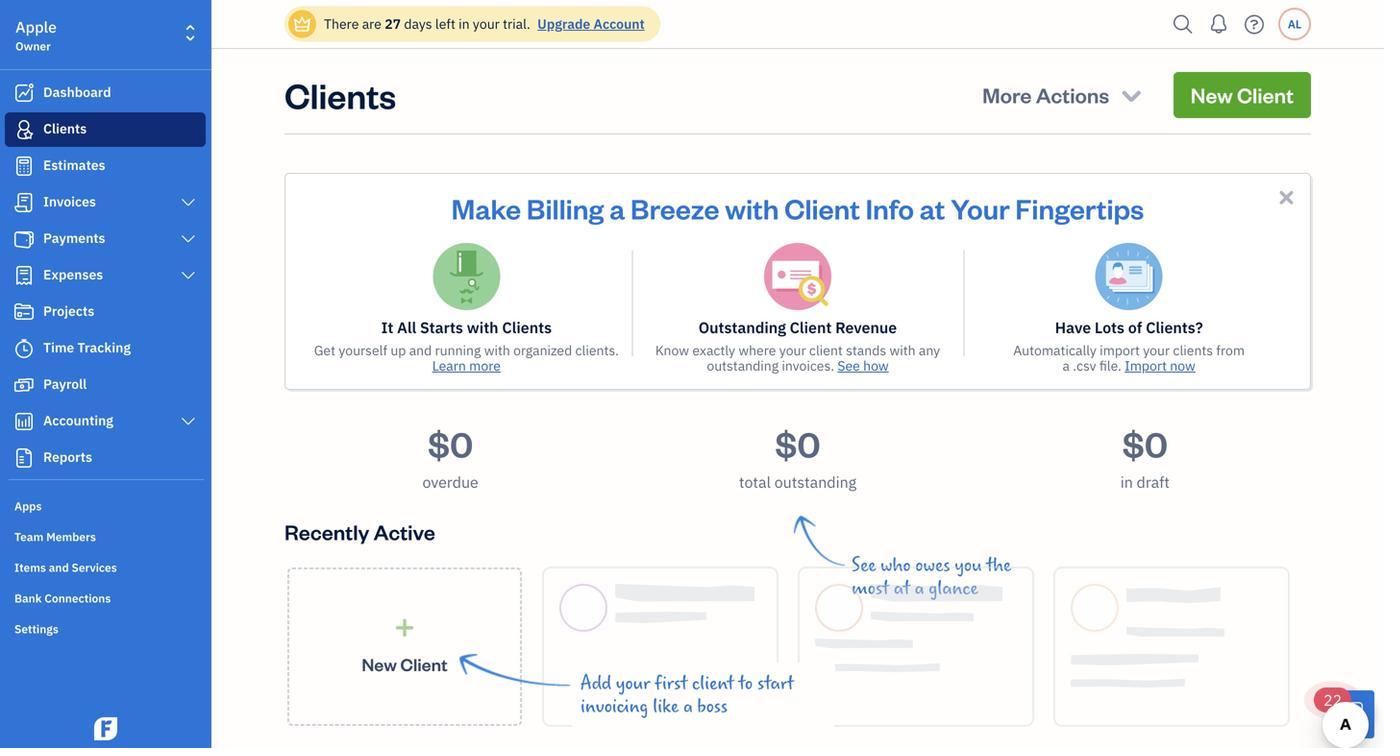 Task type: describe. For each thing, give the bounding box(es) containing it.
chevrondown image
[[1118, 82, 1145, 109]]

start
[[757, 674, 794, 695]]

more actions
[[983, 81, 1110, 109]]

owes
[[916, 556, 950, 577]]

$0 for $0 overdue
[[428, 421, 473, 467]]

team members
[[14, 530, 96, 545]]

client image
[[12, 120, 36, 139]]

see who owes you the most at a glance
[[852, 556, 1011, 600]]

freshbooks image
[[90, 718, 121, 741]]

bank connections link
[[5, 584, 206, 612]]

expense image
[[12, 266, 36, 286]]

$0 for $0 total outstanding
[[775, 421, 821, 467]]

with up running
[[467, 318, 499, 338]]

left
[[435, 15, 456, 33]]

clients link
[[5, 112, 206, 147]]

breeze
[[631, 190, 720, 226]]

total
[[739, 473, 771, 493]]

invoice image
[[12, 193, 36, 212]]

crown image
[[292, 14, 312, 34]]

actions
[[1036, 81, 1110, 109]]

team
[[14, 530, 43, 545]]

have
[[1055, 318, 1091, 338]]

make billing a breeze with client info at your fingertips
[[452, 190, 1144, 226]]

chart image
[[12, 412, 36, 432]]

see how
[[838, 357, 889, 375]]

items
[[14, 560, 46, 576]]

revenue
[[836, 318, 897, 338]]

estimates
[[43, 156, 105, 174]]

items and services
[[14, 560, 117, 576]]

who
[[881, 556, 911, 577]]

payroll
[[43, 375, 87, 393]]

it
[[381, 318, 394, 338]]

0 horizontal spatial new
[[362, 654, 397, 676]]

settings
[[14, 622, 58, 637]]

starts
[[420, 318, 463, 338]]

account
[[594, 15, 645, 33]]

estimates link
[[5, 149, 206, 184]]

more actions button
[[965, 72, 1162, 118]]

client left info
[[785, 190, 860, 226]]

time
[[43, 339, 74, 357]]

payments
[[43, 229, 105, 247]]

like
[[653, 697, 679, 718]]

active
[[374, 519, 435, 546]]

there are 27 days left in your trial. upgrade account
[[324, 15, 645, 33]]

time tracking link
[[5, 332, 206, 366]]

exactly
[[693, 342, 735, 360]]

of
[[1128, 318, 1142, 338]]

outstanding inside know exactly where your client stands with any outstanding invoices.
[[707, 357, 779, 375]]

upgrade
[[538, 15, 591, 33]]

dashboard image
[[12, 84, 36, 103]]

close image
[[1276, 187, 1298, 209]]

1 horizontal spatial at
[[920, 190, 945, 226]]

it all starts with clients image
[[433, 243, 500, 311]]

automatically
[[1014, 342, 1097, 360]]

yourself
[[339, 342, 387, 360]]

clients?
[[1146, 318, 1203, 338]]

bank
[[14, 591, 42, 607]]

it all starts with clients get yourself up and running with organized clients. learn more
[[314, 318, 619, 375]]

now
[[1170, 357, 1196, 375]]

your left trial.
[[473, 15, 500, 33]]

a right billing
[[610, 190, 625, 226]]

boss
[[697, 697, 728, 718]]

search image
[[1168, 10, 1199, 39]]

more
[[469, 357, 501, 375]]

you
[[955, 556, 982, 577]]

chevron large down image for invoices
[[179, 195, 197, 211]]

know
[[655, 342, 689, 360]]

1 vertical spatial new client
[[362, 654, 448, 676]]

apps link
[[5, 491, 206, 520]]

go to help image
[[1239, 10, 1270, 39]]

notifications image
[[1204, 5, 1234, 43]]

0 vertical spatial in
[[459, 15, 470, 33]]

expenses link
[[5, 259, 206, 293]]

your
[[951, 190, 1010, 226]]

al
[[1288, 16, 1302, 32]]

glance
[[929, 579, 978, 600]]

main element
[[0, 0, 260, 749]]

are
[[362, 15, 382, 33]]

billing
[[527, 190, 604, 226]]

chevron large down image for payments
[[179, 232, 197, 247]]

a inside have lots of clients? automatically import your clients from a .csv file. import now
[[1063, 357, 1070, 375]]

members
[[46, 530, 96, 545]]

with inside know exactly where your client stands with any outstanding invoices.
[[890, 342, 916, 360]]

tracking
[[77, 339, 131, 357]]

chevron large down image for expenses
[[179, 268, 197, 284]]

reports
[[43, 448, 92, 466]]

add
[[581, 674, 612, 695]]

import
[[1100, 342, 1140, 360]]

overdue
[[423, 473, 479, 493]]

projects
[[43, 302, 94, 320]]

outstanding
[[699, 318, 786, 338]]

trial.
[[503, 15, 531, 33]]

clients inside main element
[[43, 120, 87, 137]]

and inside it all starts with clients get yourself up and running with organized clients. learn more
[[409, 342, 432, 360]]

team members link
[[5, 522, 206, 551]]



Task type: vqa. For each thing, say whether or not it's contained in the screenshot.
Due Date's the Date
no



Task type: locate. For each thing, give the bounding box(es) containing it.
clients.
[[575, 342, 619, 360]]

2 horizontal spatial clients
[[502, 318, 552, 338]]

your down clients?
[[1143, 342, 1170, 360]]

and inside main element
[[49, 560, 69, 576]]

the
[[987, 556, 1011, 577]]

in inside the $0 in draft
[[1121, 473, 1133, 493]]

1 horizontal spatial in
[[1121, 473, 1133, 493]]

plus image
[[394, 618, 416, 638]]

make
[[452, 190, 521, 226]]

outstanding down outstanding
[[707, 357, 779, 375]]

your down outstanding client revenue
[[779, 342, 806, 360]]

0 vertical spatial new client link
[[1174, 72, 1311, 118]]

chevron large down image inside 'expenses' link
[[179, 268, 197, 284]]

0 horizontal spatial $0
[[428, 421, 473, 467]]

in right "left" on the left top of the page
[[459, 15, 470, 33]]

settings link
[[5, 614, 206, 643]]

know exactly where your client stands with any outstanding invoices.
[[655, 342, 940, 375]]

file.
[[1100, 357, 1122, 375]]

2 horizontal spatial $0
[[1123, 421, 1168, 467]]

connections
[[45, 591, 111, 607]]

0 horizontal spatial and
[[49, 560, 69, 576]]

new client down go to help icon
[[1191, 81, 1294, 109]]

any
[[919, 342, 940, 360]]

1 horizontal spatial new client link
[[1174, 72, 1311, 118]]

client inside add your first client to start invoicing like a boss
[[692, 674, 734, 695]]

payments link
[[5, 222, 206, 257]]

running
[[435, 342, 481, 360]]

your inside add your first client to start invoicing like a boss
[[616, 674, 650, 695]]

22
[[1324, 691, 1342, 711]]

bank connections
[[14, 591, 111, 607]]

1 horizontal spatial $0
[[775, 421, 821, 467]]

invoicing
[[581, 697, 649, 718]]

1 vertical spatial new client link
[[287, 568, 522, 727]]

22 button
[[1314, 688, 1375, 739]]

$0 down invoices.
[[775, 421, 821, 467]]

from
[[1217, 342, 1245, 360]]

1 horizontal spatial clients
[[285, 72, 396, 118]]

new client down plus icon
[[362, 654, 448, 676]]

timer image
[[12, 339, 36, 359]]

projects link
[[5, 295, 206, 330]]

a left .csv
[[1063, 357, 1070, 375]]

1 vertical spatial clients
[[43, 120, 87, 137]]

$0 for $0 in draft
[[1123, 421, 1168, 467]]

and right up
[[409, 342, 432, 360]]

have lots of clients? image
[[1096, 243, 1163, 311]]

apple
[[15, 17, 57, 37]]

2 chevron large down image from the top
[[179, 232, 197, 247]]

outstanding client revenue image
[[764, 243, 832, 311]]

outstanding inside '$0 total outstanding'
[[775, 473, 857, 493]]

clients up organized
[[502, 318, 552, 338]]

services
[[72, 560, 117, 576]]

payroll link
[[5, 368, 206, 403]]

chevron large down image down estimates link
[[179, 195, 197, 211]]

draft
[[1137, 473, 1170, 493]]

invoices link
[[5, 186, 206, 220]]

payment image
[[12, 230, 36, 249]]

0 horizontal spatial client
[[692, 674, 734, 695]]

new down notifications image
[[1191, 81, 1233, 109]]

0 vertical spatial outstanding
[[707, 357, 779, 375]]

learn
[[432, 357, 466, 375]]

add your first client to start invoicing like a boss
[[581, 674, 794, 718]]

apple owner
[[15, 17, 57, 54]]

1 vertical spatial client
[[692, 674, 734, 695]]

client down go to help icon
[[1237, 81, 1294, 109]]

invoices.
[[782, 357, 835, 375]]

0 vertical spatial clients
[[285, 72, 396, 118]]

$0 up 'overdue'
[[428, 421, 473, 467]]

0 horizontal spatial at
[[894, 579, 910, 600]]

expenses
[[43, 266, 103, 284]]

first
[[655, 674, 688, 695]]

clients inside it all starts with clients get yourself up and running with organized clients. learn more
[[502, 318, 552, 338]]

0 horizontal spatial new client link
[[287, 568, 522, 727]]

your inside have lots of clients? automatically import your clients from a .csv file. import now
[[1143, 342, 1170, 360]]

client
[[809, 342, 843, 360], [692, 674, 734, 695]]

1 vertical spatial at
[[894, 579, 910, 600]]

with left any
[[890, 342, 916, 360]]

new
[[1191, 81, 1233, 109], [362, 654, 397, 676]]

3 chevron large down image from the top
[[179, 268, 197, 284]]

with right breeze
[[725, 190, 779, 226]]

1 horizontal spatial client
[[809, 342, 843, 360]]

see up most
[[852, 556, 876, 577]]

1 vertical spatial see
[[852, 556, 876, 577]]

.csv
[[1073, 357, 1097, 375]]

$0 inside the $0 overdue
[[428, 421, 473, 467]]

1 vertical spatial new
[[362, 654, 397, 676]]

chevron large down image up 'projects' link
[[179, 268, 197, 284]]

in
[[459, 15, 470, 33], [1121, 473, 1133, 493]]

1 horizontal spatial new client
[[1191, 81, 1294, 109]]

and right items
[[49, 560, 69, 576]]

at inside the see who owes you the most at a glance
[[894, 579, 910, 600]]

new down plus icon
[[362, 654, 397, 676]]

1 horizontal spatial new
[[1191, 81, 1233, 109]]

recently active
[[285, 519, 435, 546]]

dashboard
[[43, 83, 111, 101]]

at down who at the right bottom of page
[[894, 579, 910, 600]]

organized
[[513, 342, 572, 360]]

0 horizontal spatial clients
[[43, 120, 87, 137]]

client inside know exactly where your client stands with any outstanding invoices.
[[809, 342, 843, 360]]

clients down there
[[285, 72, 396, 118]]

lots
[[1095, 318, 1125, 338]]

clients up the estimates
[[43, 120, 87, 137]]

0 vertical spatial and
[[409, 342, 432, 360]]

3 $0 from the left
[[1123, 421, 1168, 467]]

info
[[866, 190, 914, 226]]

clients
[[1173, 342, 1213, 360]]

accounting link
[[5, 405, 206, 439]]

see left the how
[[838, 357, 860, 375]]

a
[[610, 190, 625, 226], [1063, 357, 1070, 375], [915, 579, 924, 600], [683, 697, 693, 718]]

at
[[920, 190, 945, 226], [894, 579, 910, 600]]

1 vertical spatial outstanding
[[775, 473, 857, 493]]

chevron large down image up 'expenses' link
[[179, 232, 197, 247]]

at right info
[[920, 190, 945, 226]]

see for see who owes you the most at a glance
[[852, 556, 876, 577]]

your
[[473, 15, 500, 33], [779, 342, 806, 360], [1143, 342, 1170, 360], [616, 674, 650, 695]]

dashboard link
[[5, 76, 206, 111]]

0 vertical spatial client
[[809, 342, 843, 360]]

money image
[[12, 376, 36, 395]]

outstanding right the total
[[775, 473, 857, 493]]

where
[[739, 342, 776, 360]]

1 $0 from the left
[[428, 421, 473, 467]]

chevron large down image inside accounting link
[[179, 414, 197, 430]]

a right like
[[683, 697, 693, 718]]

a inside the see who owes you the most at a glance
[[915, 579, 924, 600]]

get
[[314, 342, 336, 360]]

0 horizontal spatial new client
[[362, 654, 448, 676]]

project image
[[12, 303, 36, 322]]

new client link
[[1174, 72, 1311, 118], [287, 568, 522, 727]]

$0 inside the $0 in draft
[[1123, 421, 1168, 467]]

client up know exactly where your client stands with any outstanding invoices.
[[790, 318, 832, 338]]

chevron large down image down 'payroll' link
[[179, 414, 197, 430]]

chevron large down image inside payments link
[[179, 232, 197, 247]]

up
[[391, 342, 406, 360]]

new client
[[1191, 81, 1294, 109], [362, 654, 448, 676]]

accounting
[[43, 412, 113, 430]]

client up boss
[[692, 674, 734, 695]]

import
[[1125, 357, 1167, 375]]

al button
[[1279, 8, 1311, 40]]

invoices
[[43, 193, 96, 211]]

$0 up the draft
[[1123, 421, 1168, 467]]

resource center badge image
[[1327, 691, 1375, 739]]

more
[[983, 81, 1032, 109]]

your inside know exactly where your client stands with any outstanding invoices.
[[779, 342, 806, 360]]

0 vertical spatial new client
[[1191, 81, 1294, 109]]

owner
[[15, 38, 51, 54]]

days
[[404, 15, 432, 33]]

recently
[[285, 519, 369, 546]]

there
[[324, 15, 359, 33]]

chevron large down image
[[179, 195, 197, 211], [179, 232, 197, 247], [179, 268, 197, 284], [179, 414, 197, 430]]

chevron large down image for accounting
[[179, 414, 197, 430]]

see for see how
[[838, 357, 860, 375]]

in left the draft
[[1121, 473, 1133, 493]]

0 vertical spatial at
[[920, 190, 945, 226]]

4 chevron large down image from the top
[[179, 414, 197, 430]]

estimate image
[[12, 157, 36, 176]]

stands
[[846, 342, 887, 360]]

2 $0 from the left
[[775, 421, 821, 467]]

27
[[385, 15, 401, 33]]

your up invoicing
[[616, 674, 650, 695]]

see inside the see who owes you the most at a glance
[[852, 556, 876, 577]]

a down owes on the bottom of the page
[[915, 579, 924, 600]]

client down plus icon
[[400, 654, 448, 676]]

report image
[[12, 449, 36, 468]]

items and services link
[[5, 553, 206, 582]]

time tracking
[[43, 339, 131, 357]]

1 horizontal spatial and
[[409, 342, 432, 360]]

1 vertical spatial in
[[1121, 473, 1133, 493]]

0 vertical spatial see
[[838, 357, 860, 375]]

clients
[[285, 72, 396, 118], [43, 120, 87, 137], [502, 318, 552, 338]]

0 vertical spatial new
[[1191, 81, 1233, 109]]

2 vertical spatial clients
[[502, 318, 552, 338]]

1 vertical spatial and
[[49, 560, 69, 576]]

a inside add your first client to start invoicing like a boss
[[683, 697, 693, 718]]

1 chevron large down image from the top
[[179, 195, 197, 211]]

client down outstanding client revenue
[[809, 342, 843, 360]]

$0 overdue
[[423, 421, 479, 493]]

0 horizontal spatial in
[[459, 15, 470, 33]]

with right running
[[484, 342, 510, 360]]

apps
[[14, 499, 42, 514]]

$0 inside '$0 total outstanding'
[[775, 421, 821, 467]]

have lots of clients? automatically import your clients from a .csv file. import now
[[1014, 318, 1245, 375]]

fingertips
[[1016, 190, 1144, 226]]



